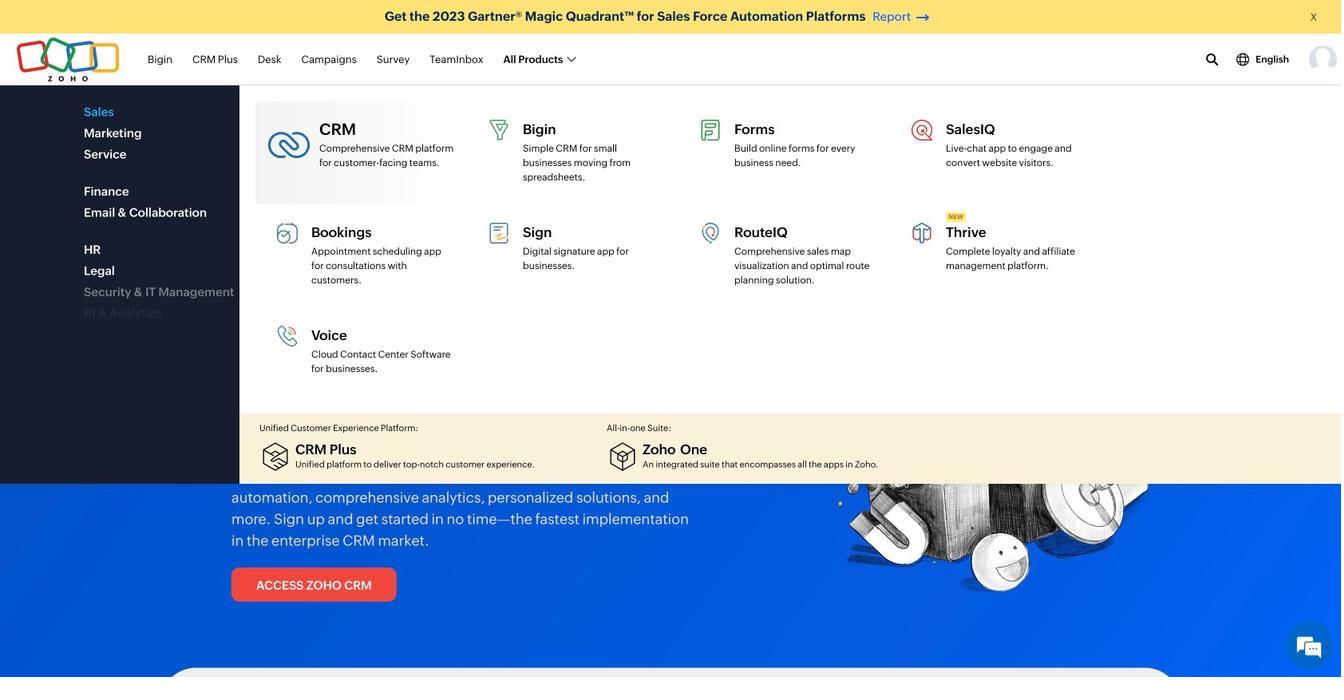 Task type: vqa. For each thing, say whether or not it's contained in the screenshot.
CRM HOME BANNER "image"
yes



Task type: describe. For each thing, give the bounding box(es) containing it.
crm home banner image
[[791, 157, 1154, 614]]



Task type: locate. For each thing, give the bounding box(es) containing it.
greg robinson image
[[1310, 46, 1338, 73]]

zoho crm logo image
[[160, 95, 244, 130]]



